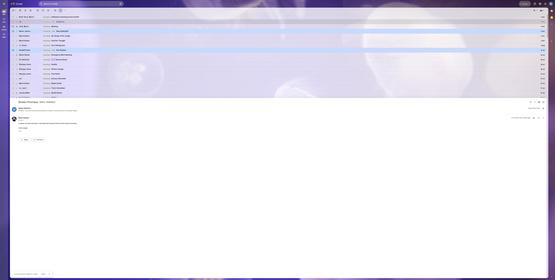 Task type: vqa. For each thing, say whether or not it's contained in the screenshot.
3rd row from the bottom
yes



Task type: describe. For each thing, give the bounding box(es) containing it.
remember
[[44, 136, 51, 138]]

hydrated!
[[67, 34, 76, 36]]

sharpay for charger
[[21, 76, 29, 78]]

everything inside the everything food for thought
[[48, 44, 56, 46]]

bjord up me , brad 2
[[21, 44, 26, 46]]

, for bjord
[[25, 28, 26, 31]]

everything inside everything grocery reminder
[[48, 87, 56, 88]]

work
[[68, 60, 72, 62]]

summer.
[[66, 122, 73, 124]]

sick
[[35, 136, 38, 138]]

everything iphone charger
[[48, 76, 71, 78]]

made
[[53, 122, 58, 124]]

list containing mateo roberts
[[11, 117, 556, 160]]

stay hydrated!
[[63, 34, 76, 36]]

good
[[57, 136, 61, 138]]

bjord umlaut for food
[[21, 44, 33, 46]]

re:
[[57, 39, 60, 41]]

brad inside your refrigerator 'row'
[[25, 49, 29, 52]]

5 row from the top
[[11, 43, 556, 48]]

9 row from the top
[[11, 69, 556, 74]]

everything inside everything trip in december
[[48, 97, 56, 99]]

thought
[[65, 44, 73, 46]]

hiya
[[58, 65, 61, 67]]

brad , terry , bjord 4
[[21, 18, 38, 20]]

reminder
[[65, 86, 73, 89]]

the left good
[[54, 136, 56, 138]]

hello for dan flashes
[[58, 55, 61, 57]]

1 parks from the top
[[28, 55, 33, 57]]

mateo roberts
[[21, 119, 34, 122]]

11 row from the top
[[11, 80, 556, 85]]

umlaut for re: gorge of the jungle
[[26, 39, 33, 41]]

i
[[43, 136, 43, 138]]

labels image
[[66, 10, 69, 13]]

advanced search options image
[[131, 1, 137, 7]]

inbox button
[[44, 112, 48, 115]]

2 for trip in december
[[29, 97, 30, 99]]

eloise vanian
[[21, 60, 33, 62]]

sharpay jones for stock
[[21, 81, 34, 83]]

dan flashes
[[63, 55, 73, 57]]

Search in emails text field
[[49, 3, 125, 6]]

grocery
[[57, 86, 64, 89]]

food
[[57, 44, 61, 46]]

2 vertical spatial mateo
[[81, 122, 86, 124]]

promises
[[43, 122, 50, 124]]

2 for meeting
[[32, 28, 32, 30]]

delete image
[[33, 10, 35, 13]]

free
[[57, 81, 61, 83]]

everything inside everything re: gorge of the jungle
[[48, 39, 56, 41]]

27 link
[[2, 10, 8, 15]]

mark as read image
[[41, 10, 43, 13]]

13 row from the top
[[11, 90, 556, 95]]

it makes my heart sick when i remember all the good words and the broken promises.
[[21, 136, 86, 138]]

everything inside button
[[52, 113, 59, 115]]

banana
[[62, 65, 69, 68]]

meeting inside row
[[73, 60, 80, 62]]

meet
[[3, 40, 6, 42]]

1 sharpay jones from the top
[[21, 71, 34, 73]]

maria , james 2
[[21, 34, 34, 36]]

umlaut up my
[[26, 130, 32, 132]]

Search in emails search field
[[43, 1, 138, 7]]

jack inside meeting "row"
[[21, 28, 25, 31]]

gmail image
[[12, 2, 26, 7]]

eloise
[[21, 60, 26, 62]]

bjord inside meeting "row"
[[26, 28, 31, 31]]

meeting inside "row"
[[57, 28, 64, 31]]

my
[[27, 136, 30, 138]]

everything meeting
[[48, 28, 64, 31]]

bread
[[69, 65, 75, 68]]

bjord up me , jack 2
[[21, 92, 26, 94]]

chief joseph
[[21, 142, 31, 144]]

everything mateo sucks
[[48, 92, 68, 94]]

sucks
[[63, 92, 68, 94]]

12 row from the top
[[11, 85, 556, 90]]

tab panel containing brad
[[11, 10, 556, 148]]

kangeroos
[[63, 23, 72, 25]]

snooze image
[[46, 10, 49, 13]]

watching
[[67, 18, 75, 20]]

sincerely,
[[73, 122, 81, 124]]

1 vertical spatial all
[[52, 136, 54, 138]]

for
[[62, 44, 65, 46]]

the left jungle
[[69, 39, 72, 41]]

jones for free stock
[[29, 81, 34, 83]]

everything seattle
[[48, 71, 63, 73]]

and
[[66, 136, 69, 138]]

bjord umlaut for mateo
[[21, 92, 33, 94]]

everything inside everything meeting
[[48, 28, 56, 30]]

heart
[[30, 136, 34, 138]]

move to image
[[60, 10, 63, 13]]

everything halloween watching movie month!
[[48, 18, 88, 20]]

2 for your refrigerator
[[29, 50, 30, 52]]

search in emails image
[[44, 2, 48, 7]]

spaces
[[2, 32, 7, 34]]

jones for seattle
[[29, 71, 34, 73]]

4
[[37, 18, 38, 20]]

to
[[58, 122, 60, 124]]

the right and
[[70, 136, 72, 138]]

row containing kendall parks
[[11, 53, 556, 59]]

your
[[57, 49, 61, 52]]

kendall parks row
[[11, 106, 556, 111]]

in
[[61, 97, 63, 99]]

everything inside everything free stock
[[48, 81, 56, 83]]

broke
[[31, 122, 35, 124]]

row containing fin mccloud
[[11, 64, 556, 69]]

iphone
[[57, 76, 63, 78]]

me , brad 2
[[21, 49, 30, 52]]

, for brad
[[24, 49, 24, 52]]

stay
[[63, 34, 67, 36]]

inbox
[[44, 113, 48, 115]]

jeremy miller
[[21, 102, 33, 104]]

1 vertical spatial mateo
[[21, 119, 26, 122]]

everything your refrigerator
[[48, 49, 73, 52]]

when
[[38, 136, 42, 138]]

, left 4
[[31, 18, 32, 20]]

kendall parks for kendall parks row
[[21, 108, 33, 110]]

me right to
[[60, 122, 62, 124]]

seattle
[[57, 71, 63, 73]]

you
[[50, 122, 53, 124]]

everything link
[[48, 102, 556, 105]]

miller
[[28, 102, 33, 104]]



Task type: locate. For each thing, give the bounding box(es) containing it.
1 kendall from the top
[[21, 55, 28, 57]]

2 inside me , jack 2
[[29, 97, 30, 99]]

everything inside "jeremy miller" row
[[48, 102, 56, 104]]

meeting up stay
[[57, 28, 64, 31]]

kendall for kendall parks row
[[21, 108, 28, 110]]

hello for kangeroos
[[58, 23, 61, 25]]

jones for iphone charger
[[29, 76, 34, 78]]

6 row from the top
[[11, 53, 556, 59]]

3 row from the top
[[11, 32, 556, 37]]

parks up broken promises
[[28, 108, 33, 110]]

jack up jeremy miller
[[25, 97, 29, 99]]

mateo right sincerely,
[[81, 122, 86, 124]]

0 vertical spatial kendall
[[21, 55, 28, 57]]

1 horizontal spatial meeting
[[73, 60, 80, 62]]

alert
[[4, 6, 556, 8]]

0 vertical spatial all
[[36, 122, 37, 124]]

dan
[[63, 55, 66, 57]]

me inside your refrigerator 'row'
[[21, 49, 24, 52]]

sharpay
[[21, 71, 29, 73], [21, 76, 29, 78], [21, 81, 29, 83]]

makes
[[22, 136, 27, 138]]

1 vertical spatial meeting
[[73, 60, 80, 62]]

banana bread
[[62, 65, 75, 68]]

trip
[[57, 97, 61, 99]]

2 inside maria , james 2
[[34, 34, 34, 36]]

bjord umlaut
[[21, 39, 33, 41], [21, 44, 33, 46], [21, 92, 33, 94], [21, 130, 32, 132]]

row containing maria
[[11, 32, 556, 37]]

, for jack
[[24, 97, 24, 99]]

0 horizontal spatial mateo
[[21, 119, 26, 122]]

parks up vanian
[[28, 55, 33, 57]]

trip in december row
[[11, 95, 556, 101]]

2
[[32, 28, 32, 30], [34, 34, 34, 36], [29, 50, 30, 52], [29, 97, 30, 99]]

2 vertical spatial hello
[[58, 55, 61, 57]]

you
[[28, 122, 31, 124]]

2 vertical spatial sharpay jones
[[21, 81, 34, 83]]

everything food for thought
[[48, 44, 73, 46]]

vanian
[[27, 60, 33, 62]]

umlaut for food for thought
[[26, 44, 33, 46]]

bjord umlaut down maria , james 2
[[21, 39, 33, 41]]

umlaut for mateo sucks
[[26, 92, 33, 94]]

bjord up maria , james 2
[[26, 28, 31, 31]]

, inside meeting "row"
[[25, 28, 26, 31]]

1 vertical spatial jack
[[25, 97, 29, 99]]

of inside list
[[38, 122, 39, 124]]

, for terry
[[25, 18, 26, 20]]

0 vertical spatial of
[[66, 39, 68, 41]]

row containing eloise vanian
[[11, 59, 556, 64]]

more image
[[71, 10, 74, 13]]

meeting row
[[11, 27, 556, 32]]

umlaut down james
[[26, 39, 33, 41]]

spaces heading
[[0, 32, 9, 34]]

, left james
[[26, 34, 27, 36]]

2 vertical spatial jones
[[29, 81, 34, 83]]

everything inside "everything seattle"
[[48, 71, 56, 73]]

2 jones from the top
[[29, 76, 34, 78]]

1 hello from the top
[[58, 23, 61, 25]]

add to tasks image
[[52, 10, 55, 13]]

hi bjord, you broke all of the promises you made to me last summer. sincerely, mateo
[[21, 122, 86, 124]]

, inside trip in december row
[[24, 97, 24, 99]]

mail heading
[[0, 15, 9, 17]]

all right remember
[[52, 136, 54, 138]]

everything grocery reminder
[[48, 86, 73, 89]]

me
[[21, 23, 24, 25], [21, 49, 24, 52], [21, 86, 24, 89], [21, 97, 24, 99], [60, 122, 62, 124]]

everything inside everything mateo sucks
[[48, 92, 56, 94]]

2 sharpay jones from the top
[[21, 76, 34, 78]]

main menu image
[[3, 3, 6, 6]]

meeting right work
[[73, 60, 80, 62]]

fin mccloud
[[21, 65, 32, 68]]

jack , bjord 2
[[21, 28, 32, 31]]

bjord up makes
[[21, 130, 25, 132]]

last
[[63, 122, 66, 124]]

stock
[[61, 81, 67, 83]]

jack up the maria
[[21, 28, 25, 31]]

sharpay for stock
[[21, 81, 29, 83]]

kendall for row containing kendall parks
[[21, 55, 28, 57]]

mateo up bjord,
[[21, 119, 26, 122]]

0 vertical spatial mateo
[[57, 92, 63, 94]]

None checkbox
[[13, 10, 16, 13], [13, 18, 16, 20], [13, 33, 16, 36], [13, 44, 16, 47], [13, 49, 16, 52], [13, 60, 16, 62], [13, 65, 16, 68], [13, 70, 16, 73], [13, 76, 16, 78], [13, 86, 16, 89], [13, 102, 16, 105], [13, 10, 16, 13], [13, 18, 16, 20], [13, 33, 16, 36], [13, 44, 16, 47], [13, 49, 16, 52], [13, 60, 16, 62], [13, 65, 16, 68], [13, 70, 16, 73], [13, 76, 16, 78], [13, 86, 16, 89], [13, 102, 16, 105]]

broken promises main content
[[11, 8, 556, 281]]

bjord umlaut up me , jack 2
[[21, 92, 33, 94]]

4 row from the top
[[11, 37, 556, 43]]

umlaut up me , brad 2
[[26, 44, 33, 46]]

mateo
[[57, 92, 63, 94], [21, 119, 26, 122], [81, 122, 86, 124]]

kendall inside kendall parks row
[[21, 108, 28, 110]]

0 vertical spatial meeting
[[57, 28, 64, 31]]

1 kendall parks from the top
[[21, 55, 33, 57]]

2 hello from the top
[[58, 34, 61, 36]]

umlaut up me , jack 2
[[26, 92, 33, 94]]

everything button
[[51, 112, 60, 115]]

kendall up the broken
[[21, 108, 28, 110]]

jack inside trip in december row
[[25, 97, 29, 99]]

kendall inside row
[[21, 55, 28, 57]]

joseph
[[25, 142, 31, 144]]

0 vertical spatial sharpay
[[21, 71, 29, 73]]

, inside your refrigerator 'row'
[[24, 49, 24, 52]]

1 vertical spatial sharpay
[[21, 76, 29, 78]]

tab panel
[[11, 10, 556, 148]]

bjord umlaut up me , brad 2
[[21, 44, 33, 46]]

sharpay jones for charger
[[21, 76, 34, 78]]

list
[[11, 117, 556, 160]]

0 vertical spatial jack
[[21, 28, 25, 31]]

promises.
[[78, 136, 86, 138]]

2 up miller
[[29, 97, 30, 99]]

0 horizontal spatial all
[[36, 122, 37, 124]]

jeremy
[[21, 102, 28, 104]]

3 jones from the top
[[29, 81, 34, 83]]

jungle
[[72, 39, 78, 41]]

mail navigation
[[0, 8, 9, 281]]

kendall parks inside row
[[21, 108, 33, 110]]

2 for stay hydrated!
[[34, 34, 34, 36]]

of inside row
[[66, 39, 68, 41]]

, up jeremy
[[24, 97, 24, 99]]

me up jack , bjord 2
[[21, 23, 24, 25]]

december
[[63, 97, 72, 99]]

2 horizontal spatial mateo
[[81, 122, 86, 124]]

kendall up eloise
[[21, 55, 28, 57]]

, left terry
[[25, 18, 26, 20]]

1 vertical spatial of
[[38, 122, 39, 124]]

8 row from the top
[[11, 64, 556, 69]]

brad
[[21, 18, 25, 20], [25, 49, 29, 52]]

halloween
[[57, 18, 66, 20]]

brad up eloise vanian
[[25, 49, 29, 52]]

hello left dan
[[58, 55, 61, 57]]

charger
[[64, 76, 71, 78]]

1 vertical spatial parks
[[28, 108, 33, 110]]

report spam image
[[27, 10, 30, 13]]

chat
[[3, 23, 6, 25]]

flashes
[[67, 55, 73, 57]]

meet heading
[[0, 40, 9, 42]]

chat heading
[[0, 23, 9, 26]]

everything free stock
[[48, 81, 67, 83]]

everything emergency work meeting
[[48, 60, 80, 62]]

1 vertical spatial kendall
[[21, 108, 28, 110]]

me up eloise
[[21, 49, 24, 52]]

0 vertical spatial jones
[[29, 71, 34, 73]]

, for james
[[26, 34, 27, 36]]

bjord umlaut for re:
[[21, 39, 33, 41]]

2 sharpay from the top
[[21, 76, 29, 78]]

1 vertical spatial kendall parks
[[21, 108, 33, 110]]

2 inside jack , bjord 2
[[32, 28, 32, 30]]

everything inside "everything your refrigerator"
[[48, 50, 56, 52]]

0 horizontal spatial meeting
[[57, 28, 64, 31]]

broken promises
[[21, 112, 42, 115]]

maria
[[21, 34, 26, 36]]

james
[[27, 34, 33, 36]]

mccloud
[[24, 65, 32, 68]]

chief
[[21, 142, 25, 144]]

parks inside row
[[28, 108, 33, 110]]

all right broke
[[36, 122, 37, 124]]

bjord umlaut up makes
[[21, 130, 32, 132]]

of right broke
[[38, 122, 39, 124]]

me , jack 2
[[21, 97, 30, 99]]

1 vertical spatial brad
[[25, 49, 29, 52]]

kendall parks for row containing kendall parks
[[21, 55, 33, 57]]

1 vertical spatial jones
[[29, 76, 34, 78]]

None checkbox
[[13, 23, 16, 26], [13, 28, 16, 31], [13, 39, 16, 41], [13, 55, 16, 57], [13, 81, 16, 84], [13, 92, 16, 94], [13, 97, 16, 99], [13, 107, 16, 110], [13, 23, 16, 26], [13, 28, 16, 31], [13, 39, 16, 41], [13, 55, 16, 57], [13, 81, 16, 84], [13, 92, 16, 94], [13, 97, 16, 99], [13, 107, 16, 110]]

archive image
[[21, 10, 24, 13]]

broken
[[21, 112, 30, 115]]

sharpay jones
[[21, 71, 34, 73], [21, 76, 34, 78], [21, 81, 34, 83]]

hello down halloween
[[58, 23, 61, 25]]

0 horizontal spatial of
[[38, 122, 39, 124]]

fin
[[21, 65, 24, 68]]

2 vertical spatial sharpay
[[21, 81, 29, 83]]

kendall parks up eloise vanian
[[21, 55, 33, 57]]

of right gorge
[[66, 39, 68, 41]]

jack
[[21, 28, 25, 31], [25, 97, 29, 99]]

bjord
[[32, 18, 37, 20], [26, 28, 31, 31], [21, 39, 26, 41], [21, 44, 26, 46], [21, 92, 26, 94], [21, 130, 25, 132]]

brad left terry
[[21, 18, 25, 20]]

the
[[69, 39, 72, 41], [40, 122, 42, 124], [54, 136, 56, 138], [70, 136, 72, 138]]

mateo up everything trip in december
[[57, 92, 63, 94]]

3 sharpay jones from the top
[[21, 81, 34, 83]]

2 inside me , brad 2
[[29, 50, 30, 52]]

1 horizontal spatial all
[[52, 136, 54, 138]]

1 horizontal spatial of
[[66, 39, 68, 41]]

broken
[[72, 136, 78, 138]]

1 vertical spatial sharpay jones
[[21, 76, 34, 78]]

2 kendall from the top
[[21, 108, 28, 110]]

0 vertical spatial hello
[[58, 23, 61, 25]]

hi
[[21, 122, 22, 124]]

jeremy miller row
[[11, 101, 556, 106]]

10 row from the top
[[11, 74, 556, 80]]

1 row from the top
[[11, 16, 556, 22]]

everything inside the everything iphone charger
[[48, 76, 56, 78]]

your refrigerator row
[[11, 48, 556, 53]]

month!
[[82, 18, 88, 20]]

,
[[25, 18, 26, 20], [31, 18, 32, 20], [25, 28, 26, 31], [26, 34, 27, 36], [24, 49, 24, 52], [24, 97, 24, 99]]

1 jones from the top
[[29, 71, 34, 73]]

27
[[5, 10, 7, 12]]

2 up vanian
[[29, 50, 30, 52]]

bjord left 4
[[32, 18, 37, 20]]

refrigerator
[[62, 49, 73, 52]]

row containing brad
[[11, 16, 556, 22]]

emergency
[[57, 60, 67, 62]]

everything re: gorge of the jungle
[[48, 39, 78, 41]]

everything inside everything emergency work meeting
[[48, 60, 56, 62]]

0 vertical spatial sharpay jones
[[21, 71, 34, 73]]

kendall parks
[[21, 55, 33, 57], [21, 108, 33, 110]]

kendall parks inside row
[[21, 55, 33, 57]]

0 vertical spatial brad
[[21, 18, 25, 20]]

0 vertical spatial kendall parks
[[21, 55, 33, 57]]

, up eloise
[[24, 49, 24, 52]]

3 sharpay from the top
[[21, 81, 29, 83]]

3 hello from the top
[[58, 55, 61, 57]]

everything inside everything halloween watching movie month!
[[48, 18, 56, 20]]

2 right james
[[34, 34, 34, 36]]

bjord,
[[23, 122, 27, 124]]

brad inside row
[[21, 18, 25, 20]]

1 horizontal spatial mateo
[[57, 92, 63, 94]]

everything trip in december
[[48, 97, 72, 99]]

gorge
[[60, 39, 66, 41]]

jones
[[29, 71, 34, 73], [29, 76, 34, 78], [29, 81, 34, 83]]

7 row from the top
[[11, 59, 556, 64]]

1 vertical spatial hello
[[58, 34, 61, 36]]

me up jeremy
[[21, 97, 24, 99]]

1 sharpay from the top
[[21, 71, 29, 73]]

it
[[21, 136, 21, 138]]

me inside trip in december row
[[21, 97, 24, 99]]

the left promises
[[40, 122, 42, 124]]

mail
[[3, 15, 6, 17]]

2 parks from the top
[[28, 108, 33, 110]]

hello left stay
[[58, 34, 61, 36]]

2 kendall parks from the top
[[21, 108, 33, 110]]

0 vertical spatial parks
[[28, 55, 33, 57]]

2 row from the top
[[11, 22, 556, 27]]

words
[[61, 136, 66, 138]]

me up me , jack 2
[[21, 86, 24, 89]]

all
[[36, 122, 37, 124], [52, 136, 54, 138]]

movie
[[76, 18, 81, 20]]

hello for stay hydrated!
[[58, 34, 61, 36]]

row
[[11, 16, 556, 22], [11, 22, 556, 27], [11, 32, 556, 37], [11, 37, 556, 43], [11, 43, 556, 48], [11, 53, 556, 59], [11, 59, 556, 64], [11, 64, 556, 69], [11, 69, 556, 74], [11, 74, 556, 80], [11, 80, 556, 85], [11, 85, 556, 90], [11, 90, 556, 95]]

kendall parks down jeremy miller
[[21, 108, 33, 110]]

roberts
[[27, 119, 34, 122]]

, up the maria
[[25, 28, 26, 31]]

bjord down the maria
[[21, 39, 26, 41]]

2 up james
[[32, 28, 32, 30]]



